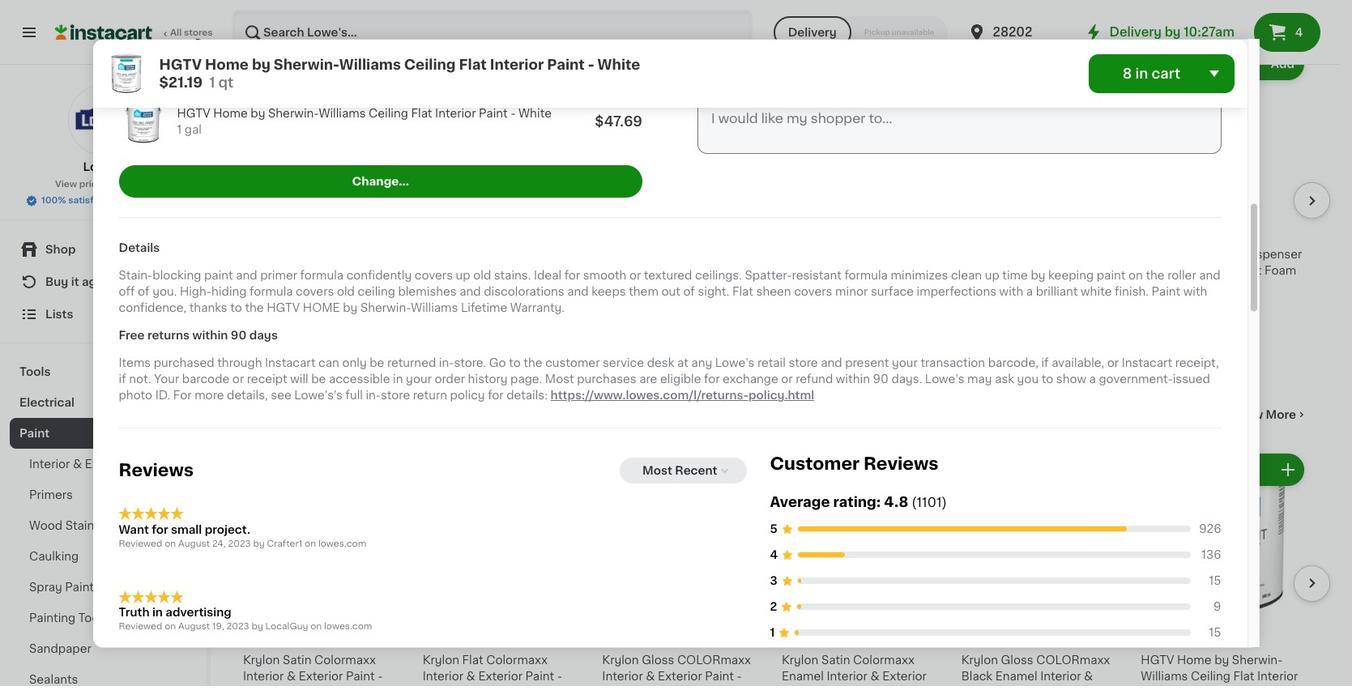 Task type: locate. For each thing, give the bounding box(es) containing it.
2023 right 19,
[[227, 623, 249, 632]]

in-
[[439, 358, 454, 369], [366, 391, 381, 402]]

0 vertical spatial view more
[[1236, 3, 1297, 15]]

average
[[770, 497, 830, 510]]

17 for krylon gloss colormaxx black enamel interior 
[[972, 630, 991, 649]]

great up "primer"
[[243, 249, 275, 260]]

hgtv inside hgtv home by sherwin- williams ceiling flat interio
[[1142, 655, 1175, 666]]

- for hgtv home by sherwin-williams ceiling flat interior paint - white 1 gal
[[511, 108, 516, 119]]

-
[[588, 58, 595, 71], [511, 108, 516, 119]]

covers up blemishes
[[415, 271, 453, 282]]

0 vertical spatial reviewed
[[119, 540, 162, 549]]

8 inside item carousel 'region'
[[1231, 464, 1239, 476]]

2 fl from the left
[[438, 297, 446, 309]]

49 for enamel
[[813, 631, 827, 641]]

for
[[565, 271, 580, 282], [704, 374, 720, 386], [488, 391, 504, 402], [152, 525, 168, 536]]

2 vertical spatial in
[[152, 608, 163, 619]]

12
[[243, 297, 255, 309], [423, 297, 435, 309]]

$ 17 49 up the "black"
[[965, 630, 1006, 649]]

by inside hgtv home by sherwin-williams ceiling flat interior paint - white 1 gal
[[251, 108, 265, 119]]

extra
[[1070, 249, 1100, 260]]

12, down lifetime
[[450, 317, 466, 328]]

gaps up "minor"
[[848, 249, 878, 260]]

see eligible items for (408)
[[782, 351, 885, 362]]

2 with from the left
[[1184, 287, 1208, 298]]

satin inside krylon satin colormaxx interior & exterior paint
[[283, 655, 312, 666]]

2 $ 17 49 from the left
[[785, 630, 827, 649]]

1 vertical spatial 1
[[177, 124, 182, 135]]

49 up krylon satin colormaxx interior & exterior paint
[[274, 631, 288, 641]]

and down smart
[[1200, 271, 1221, 282]]

1 vertical spatial item carousel region
[[243, 444, 1331, 687]]

by down 9
[[1215, 655, 1230, 666]]

1 krylon from the left
[[243, 655, 280, 666]]

8 in cart
[[1123, 66, 1181, 79]]

1 horizontal spatial old
[[474, 271, 491, 282]]

4 great from the left
[[1142, 249, 1174, 260]]

view for lowe's link
[[55, 180, 77, 189]]

2 oz from the left
[[448, 297, 462, 309]]

primers link
[[10, 480, 197, 511]]

1 horizontal spatial store
[[789, 358, 818, 369]]

to right you
[[1042, 374, 1054, 386]]

12 fl oz up buy 12, get 10% off
[[423, 297, 462, 309]]

3 $ from the left
[[965, 631, 972, 641]]

1 horizontal spatial enamel
[[996, 671, 1038, 682]]

a inside items purchased through instacart can only be returned in-store. go to the customer service desk at any lowe's retail store and present your transaction barcode, if available, or instacart receipt, if not. your barcode or receipt will be accessible in your order history page. most purchases are eligible for exchange or refund within 90 days. lowe's may ask you to show a government-issued photo id. for more details, see lowe's's full in-store return policy for details:
[[1090, 374, 1097, 386]]

great for great stuff big gap filler insulating foam sealant
[[423, 249, 455, 260]]

1 horizontal spatial oz
[[448, 297, 462, 309]]

high-
[[180, 287, 212, 298]]

lowes.com inside want for small project. reviewed on august 24, 2023 by crafter1 on lowes.com
[[319, 540, 367, 549]]

august down advertising
[[178, 623, 210, 632]]

great inside great stuff gaps & cracks natural insulating foam sealant
[[782, 249, 814, 260]]

0 horizontal spatial gaps
[[309, 249, 339, 260]]

and up refund
[[821, 358, 843, 369]]

2 horizontal spatial white
[[1003, 249, 1036, 260]]

truth
[[119, 608, 150, 619]]

store left return
[[381, 391, 410, 402]]

0 vertical spatial -
[[588, 58, 595, 71]]

&
[[342, 249, 351, 260], [881, 249, 890, 260], [700, 249, 709, 260], [73, 459, 82, 470], [287, 671, 296, 682], [871, 671, 880, 682], [467, 671, 476, 682], [646, 671, 655, 682]]

filler down smart
[[1190, 265, 1217, 276]]

1 horizontal spatial ct
[[988, 297, 1000, 309]]

hgtv down '21'
[[1142, 655, 1175, 666]]

90 left days
[[231, 331, 247, 342]]

item carousel region
[[243, 38, 1331, 379], [243, 444, 1331, 687]]

stuff inside great stuff gaps & cracks insulating foam sealant
[[278, 249, 306, 260]]

painting
[[29, 613, 76, 624]]

white inside hgtv home by sherwin-williams ceiling flat interior paint - white 1 gal
[[519, 108, 552, 119]]

1 left "qt"
[[209, 75, 215, 88]]

sealant
[[336, 265, 379, 276], [516, 265, 559, 276], [1220, 265, 1262, 276], [782, 281, 825, 293]]

2 august from the top
[[178, 623, 210, 632]]

insulating inside great stuff smart dispenser big gap filler sealant foam insulating
[[1142, 281, 1197, 293]]

covers up home on the top of page
[[296, 287, 334, 298]]

colormaxx
[[315, 655, 376, 666], [854, 655, 915, 666], [486, 655, 548, 666]]

the up days
[[245, 303, 264, 314]]

0 horizontal spatial colormaxx
[[678, 655, 751, 666]]

buy inside "button"
[[424, 317, 447, 328]]

stuff up "primer"
[[278, 249, 306, 260]]

sherwin- inside hgtv home by sherwin-williams ceiling flat interior paint - white 1 gal
[[268, 108, 319, 119]]

increment quantity of hgtv home by sherwin-williams ceiling flat interior paint - white image
[[1279, 460, 1299, 480]]

2 satin from the left
[[822, 655, 851, 666]]

eligible
[[268, 335, 311, 346], [807, 351, 850, 362], [1167, 351, 1209, 362], [987, 357, 1030, 369], [661, 374, 702, 386]]

ceilings.
[[695, 271, 742, 282]]

1 horizontal spatial 8
[[1231, 464, 1239, 476]]

home inside hgtv home by sherwin- williams ceiling flat interio
[[1178, 655, 1212, 666]]

customer
[[546, 358, 600, 369]]

1 horizontal spatial with
[[1184, 287, 1208, 298]]

foam down the whizz
[[603, 265, 634, 276]]

1 horizontal spatial if
[[1042, 358, 1049, 369]]

1 17 from the left
[[253, 630, 273, 649]]

49 for black
[[993, 631, 1006, 641]]

buy down blemishes
[[424, 317, 447, 328]]

great inside great stuff smart dispenser big gap filler sealant foam insulating
[[1142, 249, 1174, 260]]

2 vertical spatial ceiling
[[1192, 671, 1231, 682]]

1 vertical spatial view more link
[[1236, 407, 1308, 423]]

0 horizontal spatial lowe's
[[83, 161, 124, 173]]

great up natural
[[782, 249, 814, 260]]

sherwin- inside stain-blocking paint and primer formula confidently covers up old stains. ideal for smooth or textured ceilings. spatter-resistant formula minimizes clean up time by keeping paint on the roller and off of you. high-hiding formula covers old ceiling blemishes and discolorations and keeps them out of sight. flat sheen covers minor surface imperfections with a brilliant white finish. paint with confidence, thanks to the hgtv home by sherwin-williams lifetime warranty.
[[361, 303, 411, 314]]

colormaxx inside 17 krylon gloss colormaxx interior & exterior paint
[[678, 655, 751, 666]]

for down history
[[488, 391, 504, 402]]

in for truth in advertising reviewed on august 19, 2023 by localguy on lowes.com
[[152, 608, 163, 619]]

view pricing policy
[[55, 180, 142, 189]]

hgtv for hgtv home by sherwin-williams ceiling flat interior paint - white 1 gal
[[177, 108, 210, 119]]

krylon inside krylon satin colormaxx enamel interior & exterio
[[782, 655, 819, 666]]

1 stuff from the left
[[278, 249, 306, 260]]

hgtv inside hgtv home by sherwin-williams ceiling flat interior paint - white $21.19 1 qt
[[159, 58, 202, 71]]

1 horizontal spatial see eligible items
[[962, 357, 1065, 369]]

more
[[195, 391, 224, 402]]

formula down "primer"
[[250, 287, 293, 298]]

for right want
[[152, 525, 168, 536]]

ct
[[613, 297, 625, 309], [988, 297, 1000, 309], [1242, 464, 1254, 476]]

2 vertical spatial white
[[1003, 249, 1036, 260]]

1 horizontal spatial $ 17 49
[[785, 630, 827, 649]]

gaps for insulating
[[848, 249, 878, 260]]

0 vertical spatial tools
[[19, 366, 51, 378]]

foam up surface
[[885, 265, 916, 276]]

2 15 from the top
[[1210, 628, 1222, 639]]

1 vertical spatial 4
[[770, 550, 778, 562]]

& inside great stuff gaps & cracks natural insulating foam sealant
[[881, 249, 890, 260]]

1 vertical spatial reviewed
[[119, 623, 162, 632]]

ceiling inside hgtv home by sherwin-williams ceiling flat interior paint - white 1 gal
[[369, 108, 408, 119]]

gaps up (1.04k)
[[309, 249, 339, 260]]

0 horizontal spatial a
[[1027, 287, 1034, 298]]

8 for 8 ct
[[1231, 464, 1239, 476]]

2 horizontal spatial covers
[[795, 287, 833, 298]]

most down customer
[[545, 374, 574, 386]]

resistant
[[792, 271, 842, 282]]

item carousel region containing 17
[[243, 444, 1331, 687]]

williams for hgtv home by sherwin-williams ceiling flat interior paint - white $21.19 1 qt
[[339, 58, 401, 71]]

sherwin-
[[274, 58, 339, 71], [268, 108, 319, 119], [361, 303, 411, 314], [1233, 655, 1283, 666]]

colormaxx inside 17 krylon flat colormaxx interior & exterior paint
[[486, 655, 548, 666]]

be up lowe's's
[[311, 374, 326, 386]]

paint up white
[[1097, 271, 1126, 282]]

2023
[[228, 540, 251, 549], [227, 623, 249, 632]]

covers down resistant
[[795, 287, 833, 298]]

your down the returned
[[406, 374, 432, 386]]

off inside stain-blocking paint and primer formula confidently covers up old stains. ideal for smooth or textured ceilings. spatter-resistant formula minimizes clean up time by keeping paint on the roller and off of you. high-hiding formula covers old ceiling blemishes and discolorations and keeps them out of sight. flat sheen covers minor surface imperfections with a brilliant white finish. paint with confidence, thanks to the hgtv home by sherwin-williams lifetime warranty.
[[119, 287, 135, 298]]

enamel
[[782, 671, 824, 682], [996, 671, 1038, 682]]

1 colormaxx from the left
[[315, 655, 376, 666]]

paint inside stain-blocking paint and primer formula confidently covers up old stains. ideal for smooth or textured ceilings. spatter-resistant formula minimizes clean up time by keeping paint on the roller and off of you. high-hiding formula covers old ceiling blemishes and discolorations and keeps them out of sight. flat sheen covers minor surface imperfections with a brilliant white finish. paint with confidence, thanks to the hgtv home by sherwin-williams lifetime warranty.
[[1152, 287, 1181, 298]]

0 horizontal spatial be
[[311, 374, 326, 386]]

see eligible items for (385)
[[962, 357, 1065, 369]]

ceiling
[[358, 287, 395, 298]]

$ 17 49
[[246, 630, 288, 649], [785, 630, 827, 649], [965, 630, 1006, 649]]

sealant up ceiling
[[336, 265, 379, 276]]

2 great from the left
[[782, 249, 814, 260]]

williams inside hgtv home by sherwin-williams ceiling flat interior paint - white 1 gal
[[319, 108, 366, 119]]

hgtv up gal
[[177, 108, 210, 119]]

buy 12, get 10% off
[[424, 317, 534, 328]]

1 vertical spatial 90
[[873, 374, 889, 386]]

of up $21.19
[[159, 62, 174, 75]]

1 horizontal spatial 12 fl oz
[[423, 297, 462, 309]]

free returns within 90 days
[[119, 331, 278, 342]]

1 horizontal spatial most
[[643, 466, 673, 477]]

krylon for krylon satin colormaxx enamel interior & exterio
[[782, 655, 819, 666]]

1 vertical spatial store
[[381, 391, 410, 402]]

flat for hgtv home by sherwin-williams ceiling flat interior paint - white $21.19 1 qt
[[459, 58, 487, 71]]

by inside hgtv home by sherwin-williams ceiling flat interior paint - white $21.19 1 qt
[[252, 58, 271, 71]]

krylon satin colormaxx interior & exterior paint 
[[243, 655, 391, 687]]

0 vertical spatial gap
[[510, 249, 534, 260]]

see eligible items up ask
[[962, 357, 1065, 369]]

1 vertical spatial your
[[154, 374, 179, 386]]

by right time
[[1031, 271, 1046, 282]]

1 gaps from the left
[[309, 249, 339, 260]]

satin
[[283, 655, 312, 666], [822, 655, 851, 666]]

1 vertical spatial lowe's
[[716, 358, 755, 369]]

white inside sellars white rags extra thick paper towels
[[1003, 249, 1036, 260]]

1 colormaxx from the left
[[678, 655, 751, 666]]

1 vertical spatial ceiling
[[369, 108, 408, 119]]

project.
[[205, 525, 250, 536]]

1 15 from the top
[[1210, 576, 1222, 587]]

0 vertical spatial 2023
[[228, 540, 251, 549]]

3 krylon from the left
[[423, 655, 460, 666]]

$ inside $ 21 19
[[1145, 631, 1151, 641]]

see eligible items
[[782, 351, 885, 362], [962, 357, 1065, 369]]

10% down home on the top of page
[[311, 317, 334, 328]]

go
[[489, 358, 506, 369]]

& inside krylon satin colormaxx interior & exterior paint
[[287, 671, 296, 682]]

foam up (494)
[[481, 265, 513, 276]]

2 item carousel region from the top
[[243, 444, 1331, 687]]

in right the truth
[[152, 608, 163, 619]]

dispenser
[[1245, 249, 1303, 260]]

minor
[[836, 287, 868, 298]]

1 vertical spatial view more
[[1236, 409, 1297, 421]]

change...
[[352, 176, 409, 187]]

1 item carousel region from the top
[[243, 38, 1331, 379]]

2 enamel from the left
[[996, 671, 1038, 682]]

1 49 from the left
[[274, 631, 288, 641]]

0 vertical spatial 90
[[231, 331, 247, 342]]

8 left the increment quantity of hgtv home by sherwin-williams ceiling flat interior paint - white image
[[1231, 464, 1239, 476]]

in- right full
[[366, 391, 381, 402]]

1 paint from the left
[[204, 271, 233, 282]]

for inside stain-blocking paint and primer formula confidently covers up old stains. ideal for smooth or textured ceilings. spatter-resistant formula minimizes clean up time by keeping paint on the roller and off of you. high-hiding formula covers old ceiling blemishes and discolorations and keeps them out of sight. flat sheen covers minor surface imperfections with a brilliant white finish. paint with confidence, thanks to the hgtv home by sherwin-williams lifetime warranty.
[[565, 271, 580, 282]]

49 up the "black"
[[993, 631, 1006, 641]]

eligible up refund
[[807, 351, 850, 362]]

1 horizontal spatial out
[[662, 287, 681, 298]]

stain-
[[119, 271, 153, 282]]

williams down blemishes
[[411, 303, 458, 314]]

get up receipt,
[[1187, 333, 1207, 344]]

1 vertical spatial policy
[[450, 391, 485, 402]]

1 12 fl oz from the left
[[243, 297, 282, 309]]

0 horizontal spatial to
[[230, 303, 242, 314]]

williams inside hgtv home by sherwin-williams ceiling flat interior paint - white $21.19 1 qt
[[339, 58, 401, 71]]

white
[[598, 58, 641, 71], [519, 108, 552, 119], [1003, 249, 1036, 260]]

it
[[71, 276, 79, 288]]

2 stuff from the left
[[817, 249, 845, 260]]

5 krylon from the left
[[962, 655, 999, 666]]

home for 1
[[205, 58, 249, 71]]

1 with from the left
[[1000, 287, 1024, 298]]

1 horizontal spatial the
[[524, 358, 543, 369]]

or
[[630, 271, 641, 282], [1108, 358, 1119, 369], [233, 374, 244, 386], [782, 374, 793, 386]]

stuff up resistant
[[817, 249, 845, 260]]

$ left 19 at the right of the page
[[1145, 631, 1151, 641]]

1 horizontal spatial satin
[[822, 655, 851, 666]]

ceiling inside hgtv home by sherwin-williams ceiling flat interior paint - white $21.19 1 qt
[[404, 58, 456, 71]]

sherwin- for hgtv home by sherwin-williams ceiling flat interior paint - white $21.19 1 qt
[[274, 58, 339, 71]]

1 horizontal spatial lowe's
[[716, 358, 755, 369]]

5 17 from the left
[[972, 630, 991, 649]]

truth in advertising reviewed on august 19, 2023 by localguy on lowes.com
[[119, 608, 372, 632]]

2 up from the left
[[985, 271, 1000, 282]]

are
[[640, 374, 658, 386]]

$ for krylon satin colormaxx enamel interior & exterio
[[785, 631, 792, 641]]

tools up electrical
[[19, 366, 51, 378]]

2 reviewed from the top
[[119, 623, 162, 632]]

crafter1
[[267, 540, 303, 549]]

delivery
[[1110, 26, 1162, 38], [788, 27, 837, 38]]

stuff inside great stuff gaps & cracks natural insulating foam sealant
[[817, 249, 845, 260]]

hgtv inside hgtv home by sherwin-williams ceiling flat interior paint - white 1 gal
[[177, 108, 210, 119]]

ceiling for hgtv home by sherwin-williams ceiling flat interior paint - white $21.19 1 qt
[[404, 58, 456, 71]]

see eligible items button for (408)
[[782, 331, 949, 365]]

3 foam from the left
[[481, 265, 513, 276]]

★★★★★
[[243, 281, 300, 293], [243, 281, 300, 293], [423, 281, 480, 293], [423, 281, 480, 293], [603, 281, 659, 293], [603, 281, 659, 293], [962, 281, 1019, 293], [962, 281, 1019, 293], [782, 297, 839, 309], [782, 297, 839, 309], [1142, 297, 1198, 309], [1142, 297, 1198, 309], [119, 508, 184, 521], [119, 508, 184, 521], [119, 591, 184, 604], [119, 591, 184, 604]]

12 fl oz for great stuff big gap filler insulating foam sealant
[[423, 297, 462, 309]]

$ right 19,
[[246, 631, 253, 641]]

lowe's link
[[68, 84, 139, 175]]

can
[[319, 358, 340, 369]]

formula
[[300, 271, 344, 282], [845, 271, 888, 282], [250, 287, 293, 298]]

up left (494)
[[456, 271, 471, 282]]

3 $ 17 49 from the left
[[965, 630, 1006, 649]]

cracks
[[354, 249, 394, 260], [893, 249, 933, 260]]

foam inside great stuff gaps & cracks insulating foam sealant
[[302, 265, 333, 276]]

policy
[[114, 180, 142, 189], [450, 391, 485, 402]]

1 august from the top
[[178, 540, 210, 549]]

filler up ideal
[[537, 249, 564, 260]]

$ up the "black"
[[965, 631, 972, 641]]

see eligible items up refund
[[782, 351, 885, 362]]

paint inside hgtv home by sherwin-williams ceiling flat interior paint - white 1 gal
[[479, 108, 508, 119]]

1 inside hgtv home by sherwin-williams ceiling flat interior paint - white $21.19 1 qt
[[209, 75, 215, 88]]

1 $ 17 49 from the left
[[246, 630, 288, 649]]

0 horizontal spatial satin
[[283, 655, 312, 666]]

your up days.
[[892, 358, 918, 369]]

get
[[289, 317, 308, 328], [468, 317, 488, 328], [1187, 333, 1207, 344]]

2 vertical spatial 1
[[770, 628, 775, 639]]

rags
[[1039, 249, 1068, 260]]

1 horizontal spatial delivery
[[1110, 26, 1162, 38]]

reviewed down want
[[119, 540, 162, 549]]

3 stuff from the left
[[458, 249, 486, 260]]

see eligible items button
[[782, 331, 949, 365], [962, 337, 1129, 371]]

15 for 1
[[1210, 628, 1222, 639]]

0 horizontal spatial cracks
[[354, 249, 394, 260]]

policy inside "link"
[[114, 180, 142, 189]]

2 colormaxx from the left
[[1037, 655, 1111, 666]]

delivery for delivery
[[788, 27, 837, 38]]

1 vertical spatial big
[[1142, 265, 1160, 276]]

2 horizontal spatial colormaxx
[[854, 655, 915, 666]]

exterior inside krylon satin colormaxx interior & exterior paint
[[299, 671, 343, 682]]

interior inside krylon gloss colormaxx black enamel interior
[[1041, 671, 1082, 682]]

if left not.
[[119, 374, 126, 386]]

4 foam from the left
[[603, 265, 634, 276]]

sellars
[[962, 249, 1000, 260]]

4 krylon from the left
[[603, 655, 639, 666]]

flat inside hgtv home by sherwin-williams ceiling flat interior paint - white $21.19 1 qt
[[459, 58, 487, 71]]

krylon inside krylon satin colormaxx interior & exterior paint
[[243, 655, 280, 666]]

4 17 from the left
[[612, 630, 632, 649]]

items purchased through instacart can only be returned in-store. go to the customer service desk at any lowe's retail store and present your transaction barcode, if available, or instacart receipt, if not. your barcode or receipt will be accessible in your order history page. most purchases are eligible for exchange or refund within 90 days. lowe's may ask you to show a government-issued photo id. for more details, see lowe's's full in-store return policy for details:
[[119, 358, 1220, 402]]

spray paint link
[[10, 572, 197, 603]]

0 vertical spatial be
[[370, 358, 385, 369]]

0 horizontal spatial get
[[289, 317, 308, 328]]

0 horizontal spatial if
[[119, 374, 126, 386]]

1 horizontal spatial big
[[1142, 265, 1160, 276]]

the left roller
[[1147, 271, 1165, 282]]

reviews up '4.8'
[[864, 456, 939, 473]]

a right show on the right of the page
[[1090, 374, 1097, 386]]

0 horizontal spatial in-
[[366, 391, 381, 402]]

0 vertical spatial in-
[[439, 358, 454, 369]]

- inside hgtv home by sherwin-williams ceiling flat interior paint - white $21.19 1 qt
[[588, 58, 595, 71]]

6
[[603, 297, 610, 309]]

primers
[[29, 490, 73, 501]]

items
[[119, 358, 151, 369]]

17 inside 17 krylon gloss colormaxx interior & exterior paint
[[612, 630, 632, 649]]

instacart up will
[[265, 358, 316, 369]]

49 for interior
[[274, 631, 288, 641]]

hgtv home by sherwin- williams ceiling flat interio
[[1142, 655, 1299, 687]]

0 vertical spatial 8
[[1123, 66, 1133, 79]]

be right only
[[370, 358, 385, 369]]

0 vertical spatial 1
[[209, 75, 215, 88]]

if
[[119, 62, 129, 75]]

- for hgtv home by sherwin-williams ceiling flat interior paint - white $21.19 1 qt
[[588, 58, 595, 71]]

or down through
[[233, 374, 244, 386]]

& inside great stuff gaps & cracks insulating foam sealant
[[342, 249, 351, 260]]

1 horizontal spatial 12
[[423, 297, 435, 309]]

1 horizontal spatial filler
[[1190, 265, 1217, 276]]

2 gloss from the left
[[1002, 655, 1034, 666]]

1 vertical spatial your
[[406, 374, 432, 386]]

stuff for (494)
[[458, 249, 486, 260]]

lowe's up view pricing policy "link"
[[83, 161, 124, 173]]

None search field
[[232, 10, 753, 55]]

foam for great stuff big gap filler insulating foam sealant
[[481, 265, 513, 276]]

ideal
[[534, 271, 562, 282]]

of down stain-
[[138, 287, 150, 298]]

out
[[132, 62, 156, 75], [662, 287, 681, 298]]

12 for great stuff big gap filler insulating foam sealant
[[423, 297, 435, 309]]

0 horizontal spatial see eligible items button
[[782, 331, 949, 365]]

gap inside great stuff smart dispenser big gap filler sealant foam insulating
[[1163, 265, 1187, 276]]

stuff inside great stuff big gap filler insulating foam sealant
[[458, 249, 486, 260]]

gaps inside great stuff gaps & cracks insulating foam sealant
[[309, 249, 339, 260]]

eligible up ask
[[987, 357, 1030, 369]]

gloss inside 17 krylon gloss colormaxx interior & exterior paint
[[642, 655, 675, 666]]

$47.69
[[595, 115, 643, 128]]

3 great from the left
[[423, 249, 455, 260]]

whizz 4" cabinet & door mini foam paint roller cover
[[603, 249, 767, 276]]

williams down $ 21 19 at right
[[1142, 671, 1189, 682]]

within inside items purchased through instacart can only be returned in-store. go to the customer service desk at any lowe's retail store and present your transaction barcode, if available, or instacart receipt, if not. your barcode or receipt will be accessible in your order history page. most purchases are eligible for exchange or refund within 90 days. lowe's may ask you to show a government-issued photo id. for more details, see lowe's's full in-store return policy for details:
[[836, 374, 871, 386]]

electrical
[[19, 397, 75, 409]]

1 reviewed from the top
[[119, 540, 162, 549]]

blemishes
[[398, 287, 457, 298]]

2 krylon from the left
[[782, 655, 819, 666]]

cabinet
[[652, 249, 697, 260]]

with
[[1000, 287, 1024, 298], [1184, 287, 1208, 298]]

on down advertising
[[165, 623, 176, 632]]

1 vertical spatial most
[[643, 466, 673, 477]]

great up blemishes
[[423, 249, 455, 260]]

ct for 8 ct
[[1242, 464, 1254, 476]]

foam for great stuff gaps & cracks insulating foam sealant
[[302, 265, 333, 276]]

sealant inside great stuff big gap filler insulating foam sealant
[[516, 265, 559, 276]]

1 foam from the left
[[302, 265, 333, 276]]

& inside krylon satin colormaxx enamel interior & exterio
[[871, 671, 880, 682]]

1 horizontal spatial white
[[598, 58, 641, 71]]

15 up 9
[[1210, 576, 1222, 587]]

great inside great stuff gaps & cracks insulating foam sealant
[[243, 249, 275, 260]]

painting tools
[[29, 613, 109, 624]]

0 horizontal spatial -
[[511, 108, 516, 119]]

4 inside button
[[1296, 27, 1304, 38]]

10% up receipt,
[[1210, 333, 1233, 344]]

white
[[1081, 287, 1113, 298]]

8 inside field
[[1123, 66, 1133, 79]]

flat inside 17 krylon flat colormaxx interior & exterior paint
[[462, 655, 484, 666]]

fl up buy 12, get 10% off
[[438, 297, 446, 309]]

sealant inside great stuff gaps & cracks insulating foam sealant
[[336, 265, 379, 276]]

see eligible items button down (408) at the right
[[782, 331, 949, 365]]

big up stains.
[[489, 249, 507, 260]]

90 inside items purchased through instacart can only be returned in-store. go to the customer service desk at any lowe's retail store and present your transaction barcode, if available, or instacart receipt, if not. your barcode or receipt will be accessible in your order history page. most purchases are eligible for exchange or refund within 90 days. lowe's may ask you to show a government-issued photo id. for more details, see lowe's's full in-store return policy for details:
[[873, 374, 889, 386]]

2 cracks from the left
[[893, 249, 933, 260]]

2 $ from the left
[[785, 631, 792, 641]]

if right the "barcode,"
[[1042, 358, 1049, 369]]

on inside stain-blocking paint and primer formula confidently covers up old stains. ideal for smooth or textured ceilings. spatter-resistant formula minimizes clean up time by keeping paint on the roller and off of you. high-hiding formula covers old ceiling blemishes and discolorations and keeps them out of sight. flat sheen covers minor surface imperfections with a brilliant white finish. paint with confidence, thanks to the hgtv home by sherwin-williams lifetime warranty.
[[1129, 271, 1144, 282]]

williams
[[339, 58, 401, 71], [319, 108, 366, 119], [411, 303, 458, 314], [1142, 671, 1189, 682]]

2 foam from the left
[[885, 265, 916, 276]]

flat for hgtv home by sherwin-williams ceiling flat interior paint - white 1 gal
[[411, 108, 432, 119]]

0 vertical spatial lowe's
[[83, 161, 124, 173]]

2 12 from the left
[[423, 297, 435, 309]]

0 vertical spatial your
[[892, 358, 918, 369]]

3 17 from the left
[[432, 630, 452, 649]]

17 for krylon satin colormaxx enamel interior & exterio
[[792, 630, 812, 649]]

17 krylon gloss colormaxx interior & exterior paint 
[[603, 630, 751, 687]]

buy left "it"
[[45, 276, 68, 288]]

1 oz from the left
[[269, 297, 282, 309]]

add button
[[342, 50, 405, 79], [522, 50, 585, 79], [1061, 50, 1124, 79], [1241, 50, 1303, 79], [702, 455, 764, 485], [881, 455, 944, 485]]

0 vertical spatial big
[[489, 249, 507, 260]]

item carousel region containing add
[[243, 38, 1331, 379]]

1 view more link from the top
[[1236, 1, 1308, 17]]

krylon inside krylon gloss colormaxx black enamel interior
[[962, 655, 999, 666]]

1 vertical spatial out
[[662, 287, 681, 298]]

2 colormaxx from the left
[[854, 655, 915, 666]]

foam up (1.04k)
[[302, 265, 333, 276]]

satin inside krylon satin colormaxx enamel interior & exterio
[[822, 655, 851, 666]]

1 horizontal spatial within
[[836, 374, 871, 386]]

filler inside great stuff smart dispenser big gap filler sealant foam insulating
[[1190, 265, 1217, 276]]

cracks for sealant
[[354, 249, 394, 260]]

or up the policy.html
[[782, 374, 793, 386]]

white for hgtv home by sherwin-williams ceiling flat interior paint - white 1 gal
[[519, 108, 552, 119]]

sealant for dispenser
[[1220, 265, 1262, 276]]

1 enamel from the left
[[782, 671, 824, 682]]

0 horizontal spatial gloss
[[642, 655, 675, 666]]

2 gaps from the left
[[848, 249, 878, 260]]

to right go
[[509, 358, 521, 369]]

paint inside krylon satin colormaxx interior & exterior paint
[[346, 671, 375, 682]]

12,
[[271, 317, 286, 328], [450, 317, 466, 328], [1169, 333, 1184, 344]]

flat for hgtv home by sherwin- williams ceiling flat interio
[[1234, 671, 1255, 682]]

hgtv up $21.19
[[159, 58, 202, 71]]

0 vertical spatial view more link
[[1236, 1, 1308, 17]]

buy it again
[[45, 276, 114, 288]]

1 vertical spatial in-
[[366, 391, 381, 402]]

2 horizontal spatial in
[[1136, 66, 1149, 79]]

1 horizontal spatial a
[[1090, 374, 1097, 386]]

1 great from the left
[[243, 249, 275, 260]]

0 horizontal spatial ct
[[613, 297, 625, 309]]

off down stain-
[[119, 287, 135, 298]]

3 49 from the left
[[993, 631, 1006, 641]]

items down (337)
[[1212, 351, 1245, 362]]

$10.59 element
[[1142, 218, 1308, 246]]

90 down present
[[873, 374, 889, 386]]

ceiling inside hgtv home by sherwin- williams ceiling flat interio
[[1192, 671, 1231, 682]]

12, up days
[[271, 317, 286, 328]]

1 vertical spatial 2023
[[227, 623, 249, 632]]

available,
[[1052, 358, 1105, 369]]

0 horizontal spatial up
[[456, 271, 471, 282]]

2023 down project.
[[228, 540, 251, 549]]

product group
[[243, 45, 410, 348], [423, 45, 590, 348], [603, 45, 769, 348], [782, 45, 949, 365], [962, 45, 1129, 371], [1142, 45, 1308, 365], [603, 451, 769, 687], [782, 451, 949, 687], [1142, 451, 1308, 687]]

great for great stuff gaps & cracks insulating foam sealant
[[243, 249, 275, 260]]

by left with... on the left
[[252, 58, 271, 71]]

buy up government-
[[1143, 333, 1166, 344]]

big inside great stuff smart dispenser big gap filler sealant foam insulating
[[1142, 265, 1160, 276]]

8 for 8 in cart
[[1123, 66, 1133, 79]]

williams down with... on the left
[[319, 108, 366, 119]]

1 vertical spatial within
[[836, 374, 871, 386]]

0 horizontal spatial delivery
[[788, 27, 837, 38]]

with down roller
[[1184, 287, 1208, 298]]

exchange
[[723, 374, 779, 386]]

2 49 from the left
[[813, 631, 827, 641]]

3 colormaxx from the left
[[486, 655, 548, 666]]

issued
[[1174, 374, 1211, 386]]

buy 12, get 10% off see eligible items down home on the top of page
[[243, 317, 354, 346]]

filler
[[537, 249, 564, 260], [1190, 265, 1217, 276]]

1 horizontal spatial up
[[985, 271, 1000, 282]]

white inside hgtv home by sherwin-williams ceiling flat interior paint - white $21.19 1 qt
[[598, 58, 641, 71]]

get inside "button"
[[468, 317, 488, 328]]

1 horizontal spatial paint
[[1097, 271, 1126, 282]]

1 cracks from the left
[[354, 249, 394, 260]]

4 $ from the left
[[1145, 631, 1151, 641]]

interior inside 17 krylon gloss colormaxx interior & exterior paint
[[603, 671, 643, 682]]

natural
[[782, 265, 823, 276]]

0 horizontal spatial most
[[545, 374, 574, 386]]

2 12 fl oz from the left
[[423, 297, 462, 309]]

1 horizontal spatial gloss
[[1002, 655, 1034, 666]]

1 12 from the left
[[243, 297, 255, 309]]

home inside hgtv home by sherwin-williams ceiling flat interior paint - white 1 gal
[[213, 108, 248, 119]]

gaps inside great stuff gaps & cracks natural insulating foam sealant
[[848, 249, 878, 260]]

1 satin from the left
[[283, 655, 312, 666]]

within
[[192, 331, 228, 342], [836, 374, 871, 386]]

buy
[[45, 276, 68, 288], [245, 317, 268, 328], [424, 317, 447, 328], [1143, 333, 1166, 344]]

stuff inside great stuff smart dispenser big gap filler sealant foam insulating
[[1177, 249, 1205, 260]]

12 fl oz
[[243, 297, 282, 309], [423, 297, 462, 309]]

1 gloss from the left
[[642, 655, 675, 666]]

1 fl from the left
[[258, 297, 266, 309]]

2 17 from the left
[[792, 630, 812, 649]]

krylon for krylon gloss colormaxx black enamel interior 
[[962, 655, 999, 666]]

1 $ from the left
[[246, 631, 253, 641]]

most left recent
[[643, 466, 673, 477]]

lowe's down transaction
[[926, 374, 965, 386]]

pricing
[[79, 180, 111, 189]]

90
[[231, 331, 247, 342], [873, 374, 889, 386]]

paint inside whizz 4" cabinet & door mini foam paint roller cover
[[637, 265, 666, 276]]

4 stuff from the left
[[1177, 249, 1205, 260]]

5 foam from the left
[[1265, 265, 1297, 276]]

august inside truth in advertising reviewed on august 19, 2023 by localguy on lowes.com
[[178, 623, 210, 632]]

1 horizontal spatial 4
[[1296, 27, 1304, 38]]



Task type: vqa. For each thing, say whether or not it's contained in the screenshot.
1st Gloss from the left
yes



Task type: describe. For each thing, give the bounding box(es) containing it.
all
[[170, 28, 182, 37]]

sealant for &
[[336, 265, 379, 276]]

satin for interior
[[822, 655, 851, 666]]

0 horizontal spatial the
[[245, 303, 264, 314]]

$ 17 49 for krylon gloss colormaxx black enamel interior 
[[965, 630, 1006, 649]]

august inside want for small project. reviewed on august 24, 2023 by crafter1 on lowes.com
[[178, 540, 210, 549]]

big inside great stuff big gap filler insulating foam sealant
[[489, 249, 507, 260]]

10% inside "button"
[[491, 317, 514, 328]]

lowe's logo image
[[68, 84, 139, 156]]

eligible up will
[[268, 335, 311, 346]]

hgtv for hgtv home by sherwin- williams ceiling flat interio
[[1142, 655, 1175, 666]]

gap inside great stuff big gap filler insulating foam sealant
[[510, 249, 534, 260]]

interior inside krylon satin colormaxx interior & exterior paint
[[243, 671, 284, 682]]

hgtv for hgtv home by sherwin-williams ceiling flat interior paint - white $21.19 1 qt
[[159, 58, 202, 71]]

interior inside krylon satin colormaxx enamel interior & exterio
[[827, 671, 868, 682]]

barcode
[[182, 374, 230, 386]]

out inside stain-blocking paint and primer formula confidently covers up old stains. ideal for smooth or textured ceilings. spatter-resistant formula minimizes clean up time by keeping paint on the roller and off of you. high-hiding formula covers old ceiling blemishes and discolorations and keeps them out of sight. flat sheen covers minor surface imperfections with a brilliant white finish. paint with confidence, thanks to the hgtv home by sherwin-williams lifetime warranty.
[[662, 287, 681, 298]]

details:
[[507, 391, 548, 402]]

returned
[[387, 358, 436, 369]]

paint inside hgtv home by sherwin-williams ceiling flat interior paint - white $21.19 1 qt
[[547, 58, 585, 71]]

krylon gloss colormaxx black enamel interior 
[[962, 655, 1111, 687]]

0 vertical spatial if
[[1042, 358, 1049, 369]]

buy it again link
[[10, 266, 197, 298]]

satisfaction
[[68, 196, 123, 205]]

barcode,
[[989, 358, 1039, 369]]

17 inside 17 krylon flat colormaxx interior & exterior paint
[[432, 630, 452, 649]]

spray
[[29, 582, 62, 593]]

stuff for (408)
[[817, 249, 845, 260]]

satin for &
[[283, 655, 312, 666]]

interior inside hgtv home by sherwin-williams ceiling flat interior paint - white 1 gal
[[435, 108, 476, 119]]

0 vertical spatial within
[[192, 331, 228, 342]]

towels
[[1031, 265, 1071, 276]]

see up may
[[962, 357, 984, 369]]

or inside stain-blocking paint and primer formula confidently covers up old stains. ideal for smooth or textured ceilings. spatter-resistant formula minimizes clean up time by keeping paint on the roller and off of you. high-hiding formula covers old ceiling blemishes and discolorations and keeps them out of sight. flat sheen covers minor surface imperfections with a brilliant white finish. paint with confidence, thanks to the hgtv home by sherwin-williams lifetime warranty.
[[630, 271, 641, 282]]

product group containing 21
[[1142, 451, 1308, 687]]

insulating inside great stuff gaps & cracks natural insulating foam sealant
[[826, 265, 882, 276]]

2 view more from the top
[[1236, 409, 1297, 421]]

reviewed inside truth in advertising reviewed on august 19, 2023 by localguy on lowes.com
[[119, 623, 162, 632]]

average rating: 4.8 (1101)
[[770, 497, 948, 510]]

2 more from the top
[[1267, 409, 1297, 421]]

sealants link
[[10, 665, 197, 687]]

28202
[[993, 26, 1033, 38]]

buy up days
[[245, 317, 268, 328]]

2 horizontal spatial get
[[1187, 333, 1207, 344]]

ct for 200 ct
[[988, 297, 1000, 309]]

page.
[[511, 374, 543, 386]]

ceiling for hgtv home by sherwin-williams ceiling flat interior paint - white 1 gal
[[369, 108, 408, 119]]

8 in cart field
[[1089, 53, 1235, 92]]

on down small
[[165, 540, 176, 549]]

2 horizontal spatial 10%
[[1210, 333, 1233, 344]]

details
[[119, 243, 160, 254]]

1 horizontal spatial reviews
[[864, 456, 939, 473]]

exterior inside 17 krylon flat colormaxx interior & exterior paint
[[479, 671, 523, 682]]

replace
[[224, 62, 278, 75]]

and inside items purchased through instacart can only be returned in-store. go to the customer service desk at any lowe's retail store and present your transaction barcode, if available, or instacart receipt, if not. your barcode or receipt will be accessible in your order history page. most purchases are eligible for exchange or refund within 90 days. lowe's may ask you to show a government-issued photo id. for more details, see lowe's's full in-store return policy for details:
[[821, 358, 843, 369]]

all stores
[[170, 28, 213, 37]]

shop link
[[10, 233, 197, 266]]

1 horizontal spatial buy 12, get 10% off see eligible items
[[1142, 333, 1252, 362]]

$ for hgtv home by sherwin- williams ceiling flat interio
[[1145, 631, 1151, 641]]

0 horizontal spatial buy 12, get 10% off see eligible items
[[243, 317, 354, 346]]

on right crafter1
[[305, 540, 316, 549]]

2 paint from the left
[[1097, 271, 1126, 282]]

instacart logo image
[[55, 23, 152, 42]]

clean
[[952, 271, 983, 282]]

sherwin- for hgtv home by sherwin- williams ceiling flat interio
[[1233, 655, 1283, 666]]

for down the any
[[704, 374, 720, 386]]

2 vertical spatial lowe's
[[926, 374, 965, 386]]

2 vertical spatial view
[[1236, 409, 1264, 421]]

paint link
[[10, 418, 197, 449]]

2
[[770, 602, 778, 613]]

gloss inside krylon gloss colormaxx black enamel interior
[[1002, 655, 1034, 666]]

foam inside great stuff smart dispenser big gap filler sealant foam insulating
[[1265, 265, 1297, 276]]

4 button
[[1255, 13, 1321, 52]]

or up government-
[[1108, 358, 1119, 369]]

by inside want for small project. reviewed on august 24, 2023 by crafter1 on lowes.com
[[253, 540, 265, 549]]

lifetime
[[461, 303, 508, 314]]

product group containing great stuff gaps & cracks natural insulating foam sealant
[[782, 45, 949, 365]]

ct for 6 ct
[[613, 297, 625, 309]]

cracks for foam
[[893, 249, 933, 260]]

2 horizontal spatial of
[[684, 287, 695, 298]]

hgtv inside stain-blocking paint and primer formula confidently covers up old stains. ideal for smooth or textured ceilings. spatter-resistant formula minimizes clean up time by keeping paint on the roller and off of you. high-hiding formula covers old ceiling blemishes and discolorations and keeps them out of sight. flat sheen covers minor surface imperfections with a brilliant white finish. paint with confidence, thanks to the hgtv home by sherwin-williams lifetime warranty.
[[267, 303, 300, 314]]

gaps for foam
[[309, 249, 339, 260]]

foam inside great stuff gaps & cracks natural insulating foam sealant
[[885, 265, 916, 276]]

receipt,
[[1176, 358, 1220, 369]]

1 vertical spatial if
[[119, 374, 126, 386]]

on right localguy
[[311, 623, 322, 632]]

product group containing whizz 4" cabinet & door mini foam paint roller cover
[[603, 45, 769, 348]]

insulating inside great stuff big gap filler insulating foam sealant
[[423, 265, 478, 276]]

keeping
[[1049, 271, 1094, 282]]

great for great stuff gaps & cracks natural insulating foam sealant
[[782, 249, 814, 260]]

1 inside hgtv home by sherwin-williams ceiling flat interior paint - white 1 gal
[[177, 124, 182, 135]]

krylon inside 17 krylon gloss colormaxx interior & exterior paint
[[603, 655, 639, 666]]

0 horizontal spatial 12,
[[271, 317, 286, 328]]

williams for hgtv home by sherwin-williams ceiling flat interior paint - white 1 gal
[[319, 108, 366, 119]]

items down (408) at the right
[[853, 351, 885, 362]]

1 horizontal spatial covers
[[415, 271, 453, 282]]

19
[[1174, 631, 1185, 641]]

in for 8 in cart
[[1136, 66, 1149, 79]]

flat inside stain-blocking paint and primer formula confidently covers up old stains. ideal for smooth or textured ceilings. spatter-resistant formula minimizes clean up time by keeping paint on the roller and off of you. high-hiding formula covers old ceiling blemishes and discolorations and keeps them out of sight. flat sheen covers minor surface imperfections with a brilliant white finish. paint with confidence, thanks to the hgtv home by sherwin-williams lifetime warranty.
[[733, 287, 754, 298]]

lowes.com inside truth in advertising reviewed on august 19, 2023 by localguy on lowes.com
[[324, 623, 372, 632]]

sellars white rags extra thick paper towels
[[962, 249, 1100, 276]]

1 horizontal spatial in-
[[439, 358, 454, 369]]

$ 17 49 for krylon satin colormaxx interior & exterior paint 
[[246, 630, 288, 649]]

show
[[1057, 374, 1087, 386]]

accessible
[[329, 374, 390, 386]]

krylon for krylon satin colormaxx interior & exterior paint 
[[243, 655, 280, 666]]

fl for great stuff big gap filler insulating foam sealant
[[438, 297, 446, 309]]

thanks
[[189, 303, 228, 314]]

a inside stain-blocking paint and primer formula confidently covers up old stains. ideal for smooth or textured ceilings. spatter-resistant formula minimizes clean up time by keeping paint on the roller and off of you. high-hiding formula covers old ceiling blemishes and discolorations and keeps them out of sight. flat sheen covers minor surface imperfections with a brilliant white finish. paint with confidence, thanks to the hgtv home by sherwin-williams lifetime warranty.
[[1027, 287, 1034, 298]]

off down home on the top of page
[[337, 317, 354, 328]]

17 for krylon satin colormaxx interior & exterior paint 
[[253, 630, 273, 649]]

2 instacart from the left
[[1122, 358, 1173, 369]]

colormaxx inside krylon gloss colormaxx black enamel interior
[[1037, 655, 1111, 666]]

100% satisfaction guarantee button
[[25, 191, 181, 208]]

and up hiding
[[236, 271, 258, 282]]

stuff for (1.04k)
[[278, 249, 306, 260]]

oz for (494)
[[448, 297, 462, 309]]

wood stain
[[29, 520, 94, 532]]

most inside most recent 'button'
[[643, 466, 673, 477]]

for inside want for small project. reviewed on august 24, 2023 by crafter1 on lowes.com
[[152, 525, 168, 536]]

28202 button
[[968, 10, 1065, 55]]

in inside items purchased through instacart can only be returned in-store. go to the customer service desk at any lowe's retail store and present your transaction barcode, if available, or instacart receipt, if not. your barcode or receipt will be accessible in your order history page. most purchases are eligible for exchange or refund within 90 days. lowe's may ask you to show a government-issued photo id. for more details, see lowe's's full in-store return policy for details:
[[393, 374, 403, 386]]

interior inside hgtv home by sherwin-williams ceiling flat interior paint - white $21.19 1 qt
[[490, 58, 544, 71]]

1 horizontal spatial formula
[[300, 271, 344, 282]]

full
[[346, 391, 363, 402]]

williams for hgtv home by sherwin- williams ceiling flat interio
[[1142, 671, 1189, 682]]

10:27am
[[1184, 26, 1235, 38]]

great stuff smart dispenser big gap filler sealant foam insulating
[[1142, 249, 1303, 293]]

fl for great stuff gaps & cracks insulating foam sealant
[[258, 297, 266, 309]]

1 horizontal spatial tools
[[78, 613, 109, 624]]

1 up from the left
[[456, 271, 471, 282]]

present
[[846, 358, 890, 369]]

great for great stuff smart dispenser big gap filler sealant foam insulating
[[1142, 249, 1174, 260]]

1 horizontal spatial of
[[159, 62, 174, 75]]

cart
[[1152, 66, 1181, 79]]

home for gal
[[213, 108, 248, 119]]

cover
[[705, 265, 739, 276]]

https://www.lowes.com/l/returns-policy.html link
[[551, 391, 815, 402]]

guarantee
[[125, 196, 172, 205]]

insulating inside great stuff gaps & cracks insulating foam sealant
[[243, 265, 299, 276]]

$ 17 49 for krylon satin colormaxx enamel interior & exterio
[[785, 630, 827, 649]]

by inside hgtv home by sherwin- williams ceiling flat interio
[[1215, 655, 1230, 666]]

enamel inside krylon gloss colormaxx black enamel interior
[[996, 671, 1038, 682]]

krylon inside 17 krylon flat colormaxx interior & exterior paint
[[423, 655, 460, 666]]

transaction
[[921, 358, 986, 369]]

at
[[678, 358, 689, 369]]

on sale now
[[243, 0, 357, 17]]

I would like my shopper to... text field
[[698, 97, 1222, 154]]

delivery by 10:27am link
[[1084, 23, 1235, 42]]

1 more from the top
[[1267, 3, 1297, 15]]

by inside truth in advertising reviewed on august 19, 2023 by localguy on lowes.com
[[252, 623, 263, 632]]

delivery for delivery by 10:27am
[[1110, 26, 1162, 38]]

0 horizontal spatial old
[[337, 287, 355, 298]]

time
[[1003, 271, 1029, 282]]

ceiling for hgtv home by sherwin- williams ceiling flat interio
[[1192, 671, 1231, 682]]

hgtv home by sherwin-williams ceiling flat interior paint - white image
[[119, 97, 167, 146]]

interior inside 17 krylon flat colormaxx interior & exterior paint
[[423, 671, 464, 682]]

2 horizontal spatial the
[[1147, 271, 1165, 282]]

foam for whizz 4" cabinet & door mini foam paint roller cover
[[603, 265, 634, 276]]

paint inside 17 krylon flat colormaxx interior & exterior paint
[[526, 671, 555, 682]]

and up lifetime
[[460, 287, 481, 298]]

delivery button
[[774, 16, 852, 49]]

government-
[[1100, 374, 1174, 386]]

15 for 3
[[1210, 576, 1222, 587]]

sight.
[[698, 287, 730, 298]]

3
[[770, 576, 778, 587]]

0 horizontal spatial of
[[138, 287, 150, 298]]

interior & exterior paint
[[29, 459, 161, 470]]

mini
[[743, 249, 767, 260]]

finish.
[[1115, 287, 1149, 298]]

days
[[249, 331, 278, 342]]

policy inside items purchased through instacart can only be returned in-store. go to the customer service desk at any lowe's retail store and present your transaction barcode, if available, or instacart receipt, if not. your barcode or receipt will be accessible in your order history page. most purchases are eligible for exchange or refund within 90 days. lowe's may ask you to show a government-issued photo id. for more details, see lowe's's full in-store return policy for details:
[[450, 391, 485, 402]]

$ for krylon satin colormaxx interior & exterior paint 
[[246, 631, 253, 641]]

200
[[962, 297, 985, 309]]

sandpaper link
[[10, 634, 197, 665]]

smooth
[[583, 271, 627, 282]]

8 ct
[[1231, 464, 1254, 476]]

on
[[243, 0, 270, 17]]

reviewed inside want for small project. reviewed on august 24, 2023 by crafter1 on lowes.com
[[119, 540, 162, 549]]

by right home on the top of page
[[343, 303, 358, 314]]

& inside 17 krylon gloss colormaxx interior & exterior paint
[[646, 671, 655, 682]]

qt
[[219, 75, 234, 88]]

service type group
[[774, 16, 948, 49]]

0 horizontal spatial store
[[381, 391, 410, 402]]

policy.html
[[749, 391, 815, 402]]

5
[[770, 524, 778, 536]]

enamel inside krylon satin colormaxx enamel interior & exterio
[[782, 671, 824, 682]]

items up you
[[1032, 357, 1065, 369]]

0 horizontal spatial formula
[[250, 287, 293, 298]]

0 horizontal spatial 4
[[770, 550, 778, 562]]

your inside items purchased through instacart can only be returned in-store. go to the customer service desk at any lowe's retail store and present your transaction barcode, if available, or instacart receipt, if not. your barcode or receipt will be accessible in your order history page. most purchases are eligible for exchange or refund within 90 days. lowe's may ask you to show a government-issued photo id. for more details, see lowe's's full in-store return policy for details:
[[154, 374, 179, 386]]

roller
[[1168, 271, 1197, 282]]

colormaxx for &
[[854, 655, 915, 666]]

the inside items purchased through instacart can only be returned in-store. go to the customer service desk at any lowe's retail store and present your transaction barcode, if available, or instacart receipt, if not. your barcode or receipt will be accessible in your order history page. most purchases are eligible for exchange or refund within 90 days. lowe's may ask you to show a government-issued photo id. for more details, see lowe's's full in-store return policy for details:
[[524, 358, 543, 369]]

2 horizontal spatial 12,
[[1169, 333, 1184, 344]]

1 horizontal spatial your
[[892, 358, 918, 369]]

12, inside the buy 12, get 10% off "button"
[[450, 317, 466, 328]]

sale
[[274, 0, 312, 17]]

9
[[1214, 602, 1222, 613]]

and left 6
[[568, 287, 589, 298]]

& inside 17 krylon flat colormaxx interior & exterior paint
[[467, 671, 476, 682]]

sealant for gap
[[516, 265, 559, 276]]

24,
[[212, 540, 226, 549]]

to inside stain-blocking paint and primer formula confidently covers up old stains. ideal for smooth or textured ceilings. spatter-resistant formula minimizes clean up time by keeping paint on the roller and off of you. high-hiding formula covers old ceiling blemishes and discolorations and keeps them out of sight. flat sheen covers minor surface imperfections with a brilliant white finish. paint with confidence, thanks to the hgtv home by sherwin-williams lifetime warranty.
[[230, 303, 242, 314]]

stores
[[184, 28, 213, 37]]

most inside items purchased through instacart can only be returned in-store. go to the customer service desk at any lowe's retail store and present your transaction barcode, if available, or instacart receipt, if not. your barcode or receipt will be accessible in your order history page. most purchases are eligible for exchange or refund within 90 days. lowe's may ask you to show a government-issued photo id. for more details, see lowe's's full in-store return policy for details:
[[545, 374, 574, 386]]

2023 inside want for small project. reviewed on august 24, 2023 by crafter1 on lowes.com
[[228, 540, 251, 549]]

(337)
[[1202, 297, 1231, 309]]

4"
[[637, 249, 649, 260]]

see
[[271, 391, 292, 402]]

0 horizontal spatial 10%
[[311, 317, 334, 328]]

926
[[1200, 524, 1222, 536]]

see eligible items button for (385)
[[962, 337, 1129, 371]]

2 horizontal spatial to
[[1042, 374, 1054, 386]]

lowe's's
[[295, 391, 343, 402]]

white for hgtv home by sherwin-williams ceiling flat interior paint - white $21.19 1 qt
[[598, 58, 641, 71]]

eligible inside items purchased through instacart can only be returned in-store. go to the customer service desk at any lowe's retail store and present your transaction barcode, if available, or instacart receipt, if not. your barcode or receipt will be accessible in your order history page. most purchases are eligible for exchange or refund within 90 days. lowe's may ask you to show a government-issued photo id. for more details, see lowe's's full in-store return policy for details:
[[661, 374, 702, 386]]

exterior inside 17 krylon gloss colormaxx interior & exterior paint
[[658, 671, 703, 682]]

1 vertical spatial to
[[509, 358, 521, 369]]

williams inside stain-blocking paint and primer formula confidently covers up old stains. ideal for smooth or textured ceilings. spatter-resistant formula minimizes clean up time by keeping paint on the roller and off of you. high-hiding formula covers old ceiling blemishes and discolorations and keeps them out of sight. flat sheen covers minor surface imperfections with a brilliant white finish. paint with confidence, thanks to the hgtv home by sherwin-williams lifetime warranty.
[[411, 303, 458, 314]]

1 instacart from the left
[[265, 358, 316, 369]]

you
[[1018, 374, 1039, 386]]

12 for great stuff gaps & cracks insulating foam sealant
[[243, 297, 255, 309]]

discolorations
[[484, 287, 565, 298]]

off inside "button"
[[517, 317, 534, 328]]

2 horizontal spatial 1
[[770, 628, 775, 639]]

1 view more from the top
[[1236, 3, 1297, 15]]

again
[[82, 276, 114, 288]]

krylon satin colormaxx enamel interior & exterio
[[782, 655, 927, 687]]

off down great stuff smart dispenser big gap filler sealant foam insulating
[[1236, 333, 1252, 344]]

sealant inside great stuff gaps & cracks natural insulating foam sealant
[[782, 281, 825, 293]]

filler inside great stuff big gap filler insulating foam sealant
[[537, 249, 564, 260]]

eligible up issued
[[1167, 351, 1209, 362]]

0 horizontal spatial tools
[[19, 366, 51, 378]]

2 horizontal spatial formula
[[845, 271, 888, 282]]

electrical link
[[10, 387, 197, 418]]

sherwin- for hgtv home by sherwin-williams ceiling flat interior paint - white 1 gal
[[268, 108, 319, 119]]

17 krylon flat colormaxx interior & exterior paint 
[[423, 630, 563, 687]]

0 horizontal spatial covers
[[296, 287, 334, 298]]

see up through
[[243, 335, 265, 346]]

0 vertical spatial your
[[119, 37, 160, 54]]

2 view more link from the top
[[1236, 407, 1308, 423]]

0 horizontal spatial reviews
[[119, 463, 194, 480]]

wood stain link
[[10, 511, 197, 541]]

rating:
[[834, 497, 881, 510]]

sheen
[[757, 287, 792, 298]]

0 horizontal spatial 90
[[231, 331, 247, 342]]

view for on sale now link
[[1236, 3, 1264, 15]]

2023 inside truth in advertising reviewed on august 19, 2023 by localguy on lowes.com
[[227, 623, 249, 632]]

id.
[[155, 391, 170, 402]]

12 fl oz for great stuff gaps & cracks insulating foam sealant
[[243, 297, 282, 309]]

100% satisfaction guarantee
[[41, 196, 172, 205]]

see up refund
[[782, 351, 805, 362]]

items up can
[[314, 335, 346, 346]]

see up government-
[[1142, 351, 1164, 362]]

$ for krylon gloss colormaxx black enamel interior 
[[965, 631, 972, 641]]

colormaxx for exterior
[[315, 655, 376, 666]]

& inside whizz 4" cabinet & door mini foam paint roller cover
[[700, 249, 709, 260]]

paint inside 17 krylon gloss colormaxx interior & exterior paint
[[705, 671, 734, 682]]

only
[[342, 358, 367, 369]]

0 vertical spatial out
[[132, 62, 156, 75]]

oz for (1.04k)
[[269, 297, 282, 309]]

smart
[[1208, 249, 1242, 260]]

desk
[[647, 358, 675, 369]]

by left 10:27am
[[1165, 26, 1181, 38]]



